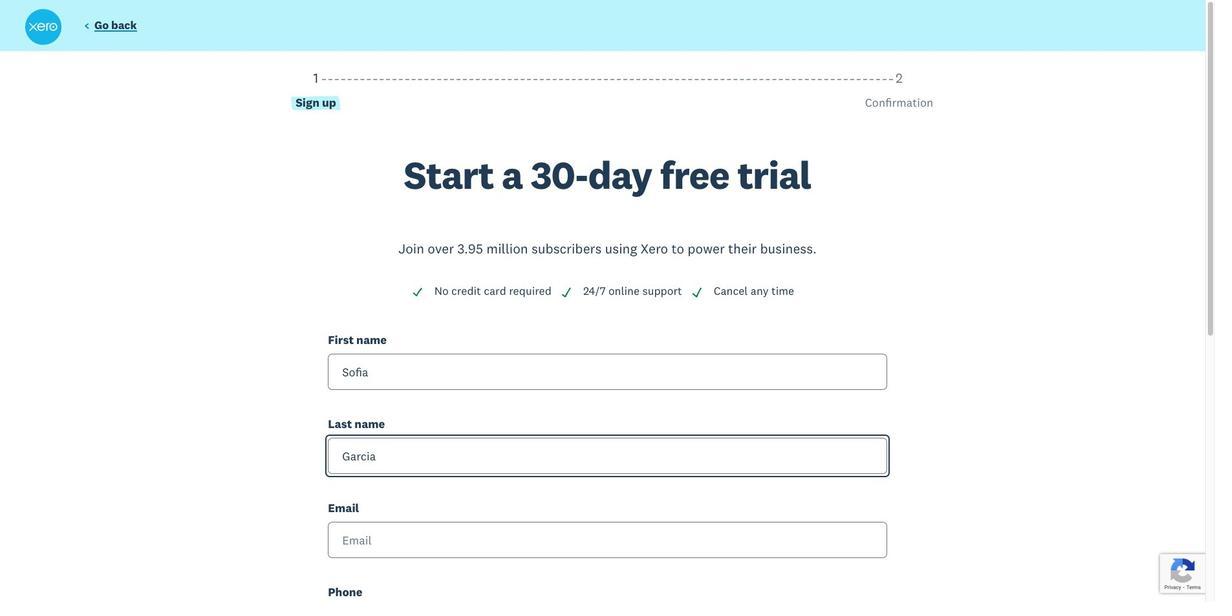 Task type: describe. For each thing, give the bounding box(es) containing it.
First name text field
[[328, 354, 887, 390]]

Email email field
[[328, 522, 887, 558]]



Task type: locate. For each thing, give the bounding box(es) containing it.
Last name text field
[[328, 438, 887, 474]]

steps group
[[24, 69, 1191, 156]]

region
[[24, 69, 1191, 602]]



Task type: vqa. For each thing, say whether or not it's contained in the screenshot.
other to the bottom
no



